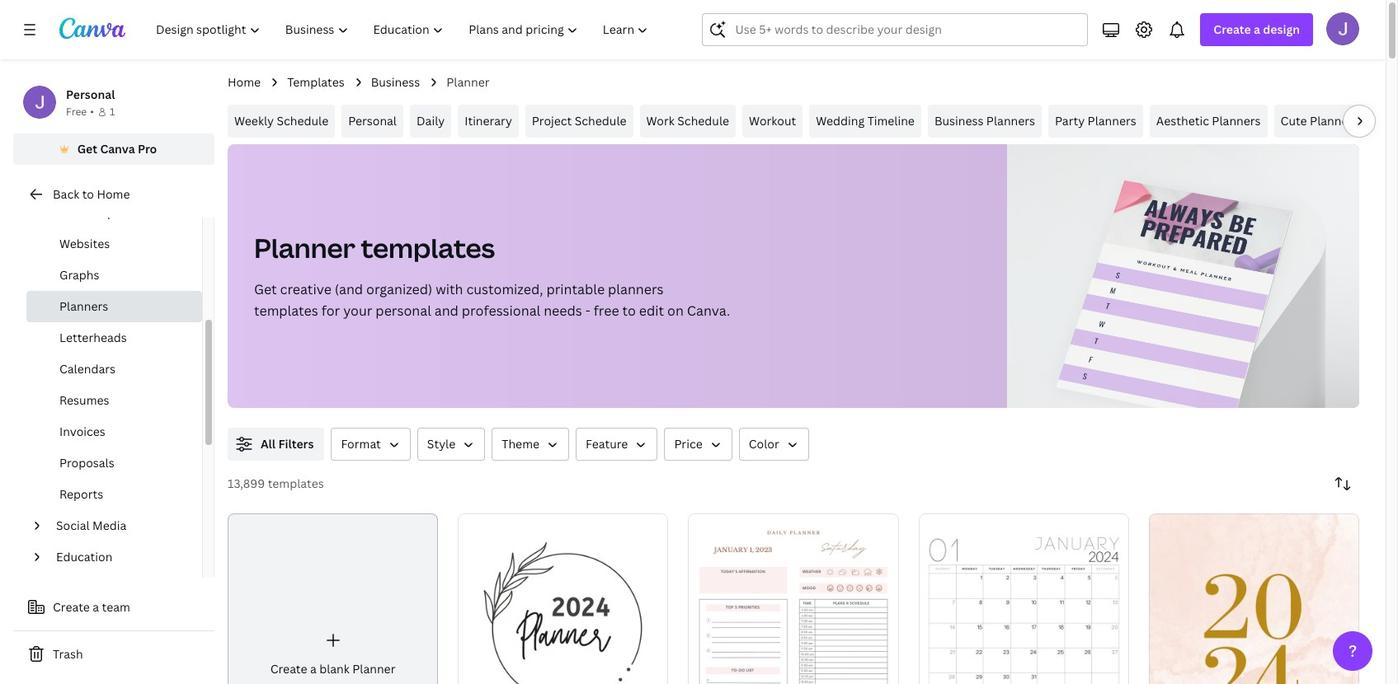 Task type: vqa. For each thing, say whether or not it's contained in the screenshot.
"Theme" button
yes



Task type: describe. For each thing, give the bounding box(es) containing it.
back to home
[[53, 186, 130, 202]]

home link
[[228, 73, 261, 92]]

create a team
[[53, 600, 130, 616]]

free
[[594, 302, 619, 320]]

Sort by button
[[1327, 468, 1360, 501]]

Search search field
[[736, 14, 1078, 45]]

13,899 templates
[[228, 476, 324, 492]]

personal link
[[342, 105, 403, 138]]

weekly schedule link
[[228, 105, 335, 138]]

planner inside cute planner link
[[1310, 113, 1353, 129]]

top level navigation element
[[145, 13, 663, 46]]

all filters button
[[228, 428, 325, 461]]

project schedule
[[532, 113, 627, 129]]

graphs
[[59, 267, 99, 283]]

get for get creative (and organized) with customized, printable planners templates for your personal and professional needs - free to edit on canva.
[[254, 281, 277, 299]]

workout
[[749, 113, 796, 129]]

wedding timeline link
[[810, 105, 922, 138]]

websites
[[59, 236, 110, 252]]

media
[[92, 518, 126, 534]]

free
[[66, 105, 87, 119]]

business for business planners
[[935, 113, 984, 129]]

aesthetic planners link
[[1150, 105, 1268, 138]]

creative
[[280, 281, 332, 299]]

schedule for project schedule
[[575, 113, 627, 129]]

style
[[427, 436, 456, 452]]

daily link
[[410, 105, 451, 138]]

get canva pro button
[[13, 134, 215, 165]]

blank
[[319, 662, 350, 677]]

cute planner
[[1281, 113, 1353, 129]]

templates for 13,899
[[268, 476, 324, 492]]

reports link
[[26, 479, 202, 511]]

all filters
[[261, 436, 314, 452]]

cute
[[1281, 113, 1307, 129]]

style button
[[417, 428, 485, 461]]

create a team button
[[13, 592, 215, 625]]

maps
[[90, 205, 120, 220]]

0 vertical spatial to
[[82, 186, 94, 202]]

templates
[[287, 74, 345, 90]]

price button
[[665, 428, 732, 461]]

create for create a design
[[1214, 21, 1251, 37]]

letterheads
[[59, 330, 127, 346]]

planner inside create a blank planner element
[[353, 662, 396, 677]]

social media link
[[50, 511, 192, 542]]

on
[[668, 302, 684, 320]]

1 horizontal spatial personal
[[348, 113, 397, 129]]

resumes
[[59, 393, 109, 408]]

planners for party planners
[[1088, 113, 1137, 129]]

itinerary link
[[458, 105, 519, 138]]

pink minimalist dated personal daily planner image
[[688, 514, 899, 685]]

cute planner link
[[1274, 105, 1360, 138]]

black and white minimalist daily planner image
[[919, 514, 1129, 685]]

planners for aesthetic planners
[[1212, 113, 1261, 129]]

filters
[[278, 436, 314, 452]]

theme
[[502, 436, 540, 452]]

0 vertical spatial home
[[228, 74, 261, 90]]

planner up itinerary
[[447, 74, 490, 90]]

organized)
[[366, 281, 433, 299]]

get for get canva pro
[[77, 141, 97, 157]]

trash link
[[13, 639, 215, 672]]

price
[[674, 436, 703, 452]]

back
[[53, 186, 79, 202]]

daily
[[417, 113, 445, 129]]

create a blank planner
[[270, 662, 396, 677]]

project
[[532, 113, 572, 129]]

to inside get creative (and organized) with customized, printable planners templates for your personal and professional needs - free to edit on canva.
[[623, 302, 636, 320]]

design
[[1263, 21, 1300, 37]]

calendars
[[59, 361, 116, 377]]

party
[[1055, 113, 1085, 129]]

letterheads link
[[26, 323, 202, 354]]

a for design
[[1254, 21, 1261, 37]]

theme button
[[492, 428, 569, 461]]

planners for business planners
[[987, 113, 1036, 129]]

wedding
[[816, 113, 865, 129]]

1
[[110, 105, 115, 119]]

aesthetic
[[1157, 113, 1210, 129]]

for
[[322, 302, 340, 320]]

planner templates
[[254, 230, 495, 266]]

color button
[[739, 428, 809, 461]]

business link
[[371, 73, 420, 92]]

home inside 'back to home' link
[[97, 186, 130, 202]]

trash
[[53, 647, 83, 663]]

create a blank planner element
[[228, 514, 438, 685]]

business for business
[[371, 74, 420, 90]]

websites link
[[26, 229, 202, 260]]

a for blank
[[310, 662, 317, 677]]

invoices link
[[26, 417, 202, 448]]

jacob simon image
[[1327, 12, 1360, 45]]

color
[[749, 436, 780, 452]]

schedule for work schedule
[[678, 113, 729, 129]]

and
[[435, 302, 459, 320]]

party planners
[[1055, 113, 1137, 129]]

planners down "graphs"
[[59, 299, 108, 314]]



Task type: locate. For each thing, give the bounding box(es) containing it.
1 vertical spatial to
[[623, 302, 636, 320]]

0 horizontal spatial home
[[97, 186, 130, 202]]

work schedule
[[647, 113, 729, 129]]

get left creative
[[254, 281, 277, 299]]

team
[[102, 600, 130, 616]]

weekly
[[234, 113, 274, 129]]

printable
[[547, 281, 605, 299]]

to down planners
[[623, 302, 636, 320]]

2 horizontal spatial create
[[1214, 21, 1251, 37]]

a left design
[[1254, 21, 1261, 37]]

personal
[[66, 87, 115, 102], [348, 113, 397, 129]]

planners
[[608, 281, 664, 299]]

a left blank
[[310, 662, 317, 677]]

gold rose simple modern cover 2024 planner image
[[1149, 514, 1360, 685]]

reports
[[59, 487, 103, 502]]

1 vertical spatial business
[[935, 113, 984, 129]]

1 horizontal spatial business
[[935, 113, 984, 129]]

create a blank planner link
[[228, 514, 438, 685]]

schedule right work at the left of the page
[[678, 113, 729, 129]]

a for team
[[93, 600, 99, 616]]

templates inside get creative (and organized) with customized, printable planners templates for your personal and professional needs - free to edit on canva.
[[254, 302, 318, 320]]

1 horizontal spatial get
[[254, 281, 277, 299]]

back to home link
[[13, 178, 215, 211]]

home up maps
[[97, 186, 130, 202]]

business up personal link at left top
[[371, 74, 420, 90]]

1 vertical spatial home
[[97, 186, 130, 202]]

weekly schedule
[[234, 113, 329, 129]]

schedule for weekly schedule
[[277, 113, 329, 129]]

2 vertical spatial a
[[310, 662, 317, 677]]

create left 'team'
[[53, 600, 90, 616]]

social
[[56, 518, 90, 534]]

business
[[371, 74, 420, 90], [935, 113, 984, 129]]

create inside create a team button
[[53, 600, 90, 616]]

party planners link
[[1049, 105, 1143, 138]]

get creative (and organized) with customized, printable planners templates for your personal and professional needs - free to edit on canva.
[[254, 281, 730, 320]]

create a design
[[1214, 21, 1300, 37]]

create for create a blank planner
[[270, 662, 307, 677]]

get inside 'button'
[[77, 141, 97, 157]]

planner right blank
[[353, 662, 396, 677]]

1 horizontal spatial schedule
[[575, 113, 627, 129]]

planners right aesthetic
[[1212, 113, 1261, 129]]

create left blank
[[270, 662, 307, 677]]

professional
[[462, 302, 541, 320]]

needs
[[544, 302, 582, 320]]

mind
[[59, 205, 88, 220]]

0 horizontal spatial schedule
[[277, 113, 329, 129]]

1 horizontal spatial to
[[623, 302, 636, 320]]

templates for planner
[[361, 230, 495, 266]]

planner
[[447, 74, 490, 90], [1310, 113, 1353, 129], [254, 230, 356, 266], [353, 662, 396, 677]]

2 vertical spatial templates
[[268, 476, 324, 492]]

1 vertical spatial get
[[254, 281, 277, 299]]

planners left party
[[987, 113, 1036, 129]]

0 vertical spatial a
[[1254, 21, 1261, 37]]

schedule right project
[[575, 113, 627, 129]]

create a design button
[[1201, 13, 1314, 46]]

templates up with
[[361, 230, 495, 266]]

1 horizontal spatial home
[[228, 74, 261, 90]]

project schedule link
[[525, 105, 633, 138]]

templates link
[[287, 73, 345, 92]]

create inside the create a design dropdown button
[[1214, 21, 1251, 37]]

business planners
[[935, 113, 1036, 129]]

-
[[586, 302, 591, 320]]

aesthetic planners
[[1157, 113, 1261, 129]]

0 horizontal spatial get
[[77, 141, 97, 157]]

feature button
[[576, 428, 658, 461]]

canva.
[[687, 302, 730, 320]]

mind maps link
[[26, 197, 202, 229]]

to
[[82, 186, 94, 202], [623, 302, 636, 320]]

to up mind maps
[[82, 186, 94, 202]]

1 vertical spatial create
[[53, 600, 90, 616]]

black and white simple personal 2024 year calendar planner image
[[458, 514, 669, 685]]

a inside button
[[93, 600, 99, 616]]

1 horizontal spatial a
[[310, 662, 317, 677]]

business right timeline
[[935, 113, 984, 129]]

format
[[341, 436, 381, 452]]

0 horizontal spatial personal
[[66, 87, 115, 102]]

0 horizontal spatial to
[[82, 186, 94, 202]]

personal down business link
[[348, 113, 397, 129]]

templates down the filters
[[268, 476, 324, 492]]

•
[[90, 105, 94, 119]]

planner up creative
[[254, 230, 356, 266]]

planners
[[987, 113, 1036, 129], [1088, 113, 1137, 129], [1212, 113, 1261, 129], [59, 299, 108, 314]]

education
[[56, 550, 112, 565]]

business planners link
[[928, 105, 1042, 138]]

a
[[1254, 21, 1261, 37], [93, 600, 99, 616], [310, 662, 317, 677]]

social media
[[56, 518, 126, 534]]

get inside get creative (and organized) with customized, printable planners templates for your personal and professional needs - free to edit on canva.
[[254, 281, 277, 299]]

get canva pro
[[77, 141, 157, 157]]

create inside create a blank planner element
[[270, 662, 307, 677]]

2 horizontal spatial a
[[1254, 21, 1261, 37]]

planner templates image
[[1008, 144, 1360, 408], [1057, 181, 1292, 424]]

canva
[[100, 141, 135, 157]]

2 schedule from the left
[[575, 113, 627, 129]]

0 vertical spatial personal
[[66, 87, 115, 102]]

home up weekly
[[228, 74, 261, 90]]

calendars link
[[26, 354, 202, 385]]

0 horizontal spatial business
[[371, 74, 420, 90]]

0 horizontal spatial create
[[53, 600, 90, 616]]

invoices
[[59, 424, 105, 440]]

schedule down 'templates' 'link'
[[277, 113, 329, 129]]

1 schedule from the left
[[277, 113, 329, 129]]

1 horizontal spatial create
[[270, 662, 307, 677]]

planners inside "link"
[[1088, 113, 1137, 129]]

a left 'team'
[[93, 600, 99, 616]]

planner right the cute
[[1310, 113, 1353, 129]]

itinerary
[[465, 113, 512, 129]]

create left design
[[1214, 21, 1251, 37]]

0 vertical spatial create
[[1214, 21, 1251, 37]]

work schedule link
[[640, 105, 736, 138]]

pro
[[138, 141, 157, 157]]

13,899
[[228, 476, 265, 492]]

1 vertical spatial personal
[[348, 113, 397, 129]]

education link
[[50, 542, 192, 573]]

0 vertical spatial business
[[371, 74, 420, 90]]

(and
[[335, 281, 363, 299]]

edit
[[639, 302, 664, 320]]

create for create a team
[[53, 600, 90, 616]]

wedding timeline
[[816, 113, 915, 129]]

free •
[[66, 105, 94, 119]]

your
[[343, 302, 372, 320]]

work
[[647, 113, 675, 129]]

None search field
[[703, 13, 1089, 46]]

proposals
[[59, 455, 114, 471]]

resumes link
[[26, 385, 202, 417]]

2 vertical spatial create
[[270, 662, 307, 677]]

proposals link
[[26, 448, 202, 479]]

get
[[77, 141, 97, 157], [254, 281, 277, 299]]

0 vertical spatial templates
[[361, 230, 495, 266]]

personal
[[376, 302, 431, 320]]

with
[[436, 281, 463, 299]]

format button
[[331, 428, 411, 461]]

0 horizontal spatial a
[[93, 600, 99, 616]]

all
[[261, 436, 276, 452]]

3 schedule from the left
[[678, 113, 729, 129]]

feature
[[586, 436, 628, 452]]

mind maps
[[59, 205, 120, 220]]

get left canva
[[77, 141, 97, 157]]

1 vertical spatial templates
[[254, 302, 318, 320]]

templates down creative
[[254, 302, 318, 320]]

customized,
[[467, 281, 543, 299]]

planners right party
[[1088, 113, 1137, 129]]

1 vertical spatial a
[[93, 600, 99, 616]]

a inside dropdown button
[[1254, 21, 1261, 37]]

personal up •
[[66, 87, 115, 102]]

0 vertical spatial get
[[77, 141, 97, 157]]

2 horizontal spatial schedule
[[678, 113, 729, 129]]



